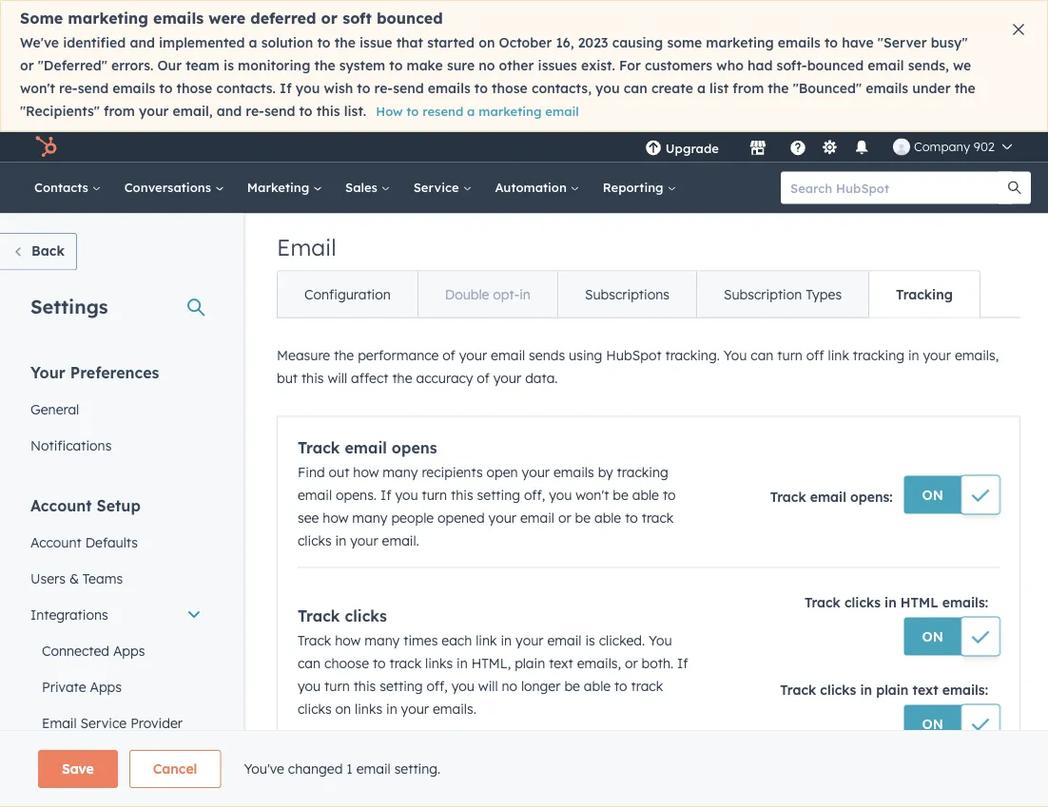 Task type: locate. For each thing, give the bounding box(es) containing it.
0 horizontal spatial you
[[649, 632, 672, 649]]

text
[[549, 655, 573, 672], [913, 682, 939, 698]]

1 vertical spatial if
[[380, 487, 391, 503]]

opt-
[[493, 286, 520, 303]]

0 vertical spatial no
[[479, 57, 495, 74]]

on for track clicks in html emails:
[[922, 716, 944, 733]]

marketing
[[247, 180, 313, 195]]

1 vertical spatial tracking
[[30, 791, 84, 807]]

opens inside track email opens find out how many recipients open your emails by tracking email opens. if you turn this setting off, you won't be able to see how many people opened your email or be able to track clicks in your email.
[[392, 438, 437, 457]]

1 vertical spatial tracking
[[617, 464, 669, 480]]

2 emails: from the top
[[942, 682, 988, 698]]

some marketing emails were deferred or soft bounced
[[20, 9, 443, 28]]

many left times
[[365, 632, 400, 649]]

in left html
[[885, 594, 897, 611]]

is left clicked.
[[585, 632, 595, 649]]

1 vertical spatial emails,
[[577, 655, 621, 672]]

your left email,
[[139, 103, 169, 119]]

link right off
[[828, 347, 849, 363]]

0 vertical spatial turn
[[778, 347, 803, 363]]

marketing inside we've identified and implemented a solution to the issue that started on october 16, 2023 causing some marketing emails to have "server busy" or "deferred" errors. our team is monitoring the system to make sure no other issues exist. for customers who had soft-bounced email sends, we won't re-send emails to those contacts. if you wish to re-send emails to those contacts, you can create a list from the "bounced" emails under the "recipients" from your email, and re-send to this list.
[[706, 34, 774, 51]]

emails inside track email opens find out how many recipients open your emails by tracking email opens. if you turn this setting off, you won't be able to see how many people opened your email or be able to track clicks in your email.
[[554, 464, 594, 480]]

emails left under
[[866, 80, 909, 97]]

turn
[[778, 347, 803, 363], [422, 487, 447, 503], [325, 678, 350, 694]]

tracking inside 'navigation'
[[896, 286, 953, 303]]

email service provider
[[42, 714, 183, 731]]

a up 'monitoring'
[[249, 34, 257, 51]]

sends,
[[908, 57, 949, 74]]

1 horizontal spatial you
[[724, 347, 747, 363]]

be inside track clicks track how many times each link in your email is clicked. you can choose to track links in html, plain text emails, or both. if you turn this setting off, you will no longer be able to track clicks on links in your emails.
[[564, 678, 580, 694]]

links down choose
[[355, 701, 383, 717]]

link
[[828, 347, 849, 363], [476, 632, 497, 649]]

turn down choose
[[325, 678, 350, 694]]

can inside track clicks track how many times each link in your email is clicked. you can choose to track links in html, plain text emails, or both. if you turn this setting off, you will no longer be able to track clicks on links in your emails.
[[298, 655, 321, 672]]

navigation containing configuration
[[277, 271, 981, 318]]

1 horizontal spatial is
[[585, 632, 595, 649]]

this inside track email opens find out how many recipients open your emails by tracking email opens. if you turn this setting off, you won't be able to see how many people opened your email or be able to track clicks in your email.
[[451, 487, 473, 503]]

notifications link
[[19, 427, 213, 463]]

send down make
[[393, 80, 424, 97]]

0 vertical spatial is
[[224, 57, 234, 74]]

notifications button
[[846, 132, 878, 162]]

this down choose
[[354, 678, 376, 694]]

list
[[710, 80, 729, 97]]

0 horizontal spatial service
[[80, 714, 127, 731]]

from down the "errors."
[[104, 103, 135, 119]]

2 account from the top
[[30, 534, 82, 550]]

sure
[[447, 57, 475, 74]]

october
[[499, 34, 552, 51]]

account setup element
[[19, 495, 213, 808]]

2 vertical spatial can
[[298, 655, 321, 672]]

account for account setup
[[30, 496, 92, 515]]

opened
[[438, 509, 485, 526]]

in down track clicks in html emails:
[[860, 682, 872, 698]]

email right 1
[[356, 761, 391, 778]]

issues
[[538, 57, 577, 74]]

902
[[974, 139, 995, 155]]

preferences
[[70, 362, 159, 381]]

opens
[[392, 438, 437, 457], [851, 489, 890, 505]]

email up 'longer' on the bottom
[[547, 632, 582, 649]]

0 vertical spatial emails:
[[942, 594, 988, 611]]

this inside track clicks track how many times each link in your email is clicked. you can choose to track links in html, plain text emails, or both. if you turn this setting off, you will no longer be able to track clicks on links in your emails.
[[354, 678, 376, 694]]

0 horizontal spatial and
[[130, 34, 155, 51]]

subscriptions link
[[557, 272, 696, 317]]

0 horizontal spatial setting
[[380, 678, 423, 694]]

you
[[296, 80, 320, 97], [596, 80, 620, 97], [395, 487, 418, 503], [549, 487, 572, 503], [298, 678, 321, 694], [452, 678, 475, 694]]

text inside track clicks track how many times each link in your email is clicked. you can choose to track links in html, plain text emails, or both. if you turn this setting off, you will no longer be able to track clicks on links in your emails.
[[549, 655, 573, 672]]

0 vertical spatial apps
[[113, 642, 145, 659]]

1 account from the top
[[30, 496, 92, 515]]

team
[[186, 57, 220, 74]]

1 horizontal spatial those
[[492, 80, 528, 97]]

0 horizontal spatial marketing
[[68, 9, 148, 28]]

times
[[404, 632, 438, 649]]

1 vertical spatial is
[[585, 632, 595, 649]]

many inside track clicks track how many times each link in your email is clicked. you can choose to track links in html, plain text emails, or both. if you turn this setting off, you will no longer be able to track clicks on links in your emails.
[[365, 632, 400, 649]]

link up html,
[[476, 632, 497, 649]]

0 vertical spatial a
[[249, 34, 257, 51]]

1 vertical spatial a
[[697, 80, 706, 97]]

1 horizontal spatial links
[[425, 655, 453, 672]]

0 vertical spatial will
[[328, 370, 347, 386]]

we've
[[20, 34, 59, 51]]

if right opens.
[[380, 487, 391, 503]]

email
[[868, 57, 904, 74], [545, 104, 579, 119], [491, 347, 525, 363], [345, 438, 387, 457], [298, 487, 332, 503], [810, 489, 847, 505], [520, 509, 555, 526], [547, 632, 582, 649], [356, 761, 391, 778]]

clicks for track clicks track how many times each link in your email is clicked. you can choose to track links in html, plain text emails, or both. if you turn this setting off, you will no longer be able to track clicks on links in your emails.
[[345, 606, 387, 625]]

how right the see on the left bottom
[[323, 509, 349, 526]]

link inside measure the performance of your email sends using hubspot tracking. you can turn off link tracking in your emails, but this will affect the accuracy of your data.
[[828, 347, 849, 363]]

plain inside track clicks track how many times each link in your email is clicked. you can choose to track links in html, plain text emails, or both. if you turn this setting off, you will no longer be able to track clicks on links in your emails.
[[515, 655, 545, 672]]

1 horizontal spatial on
[[479, 34, 495, 51]]

issue
[[360, 34, 392, 51]]

1 horizontal spatial and
[[217, 103, 242, 119]]

account setup
[[30, 496, 141, 515]]

menu containing company 902
[[632, 132, 1026, 162]]

1 vertical spatial opens
[[851, 489, 890, 505]]

tracking inside account setup element
[[30, 791, 84, 807]]

email down contacts,
[[545, 104, 579, 119]]

service link
[[402, 162, 484, 214]]

tracking right off
[[853, 347, 905, 363]]

you up 'both.' on the bottom of page
[[649, 632, 672, 649]]

Search HubSpot search field
[[781, 172, 1014, 204]]

0 horizontal spatial of
[[443, 347, 456, 363]]

integrations
[[30, 606, 108, 623]]

email right opened
[[520, 509, 555, 526]]

had
[[748, 57, 773, 74]]

1 horizontal spatial bounced
[[807, 57, 864, 74]]

exist.
[[581, 57, 615, 74]]

if right 'both.' on the bottom of page
[[677, 655, 688, 672]]

1 vertical spatial emails:
[[942, 682, 988, 698]]

on for track email opens
[[922, 487, 944, 504]]

integrations button
[[19, 596, 213, 633]]

those down other
[[492, 80, 528, 97]]

a left list
[[697, 80, 706, 97]]

plain
[[515, 655, 545, 672], [876, 682, 909, 698]]

0 horizontal spatial turn
[[325, 678, 350, 694]]

upgrade image
[[645, 140, 662, 157]]

turn inside track clicks track how many times each link in your email is clicked. you can choose to track links in html, plain text emails, or both. if you turn this setting off, you will no longer be able to track clicks on links in your emails.
[[325, 678, 350, 694]]

configuration
[[304, 286, 391, 303]]

0 horizontal spatial off,
[[427, 678, 448, 694]]

1 vertical spatial you
[[649, 632, 672, 649]]

service inside email service provider link
[[80, 714, 127, 731]]

1 vertical spatial many
[[352, 509, 388, 526]]

emails, inside track clicks track how many times each link in your email is clicked. you can choose to track links in html, plain text emails, or both. if you turn this setting off, you will no longer be able to track clicks on links in your emails.
[[577, 655, 621, 672]]

clicks for track clicks in html emails:
[[845, 594, 881, 611]]

0 horizontal spatial opens
[[392, 438, 437, 457]]

track inside track email opens find out how many recipients open your emails by tracking email opens. if you turn this setting off, you won't be able to see how many people opened your email or be able to track clicks in your email.
[[298, 438, 340, 457]]

who
[[717, 57, 744, 74]]

and
[[130, 34, 155, 51], [217, 103, 242, 119]]

email down private
[[42, 714, 77, 731]]

1 horizontal spatial re-
[[246, 103, 264, 119]]

0 horizontal spatial is
[[224, 57, 234, 74]]

1 emails: from the top
[[942, 594, 988, 611]]

1 horizontal spatial will
[[478, 678, 498, 694]]

1 horizontal spatial plain
[[876, 682, 909, 698]]

on
[[479, 34, 495, 51], [335, 701, 351, 717]]

able inside track clicks track how many times each link in your email is clicked. you can choose to track links in html, plain text emails, or both. if you turn this setting off, you will no longer be able to track clicks on links in your emails.
[[584, 678, 611, 694]]

is right team
[[224, 57, 234, 74]]

0 vertical spatial plain
[[515, 655, 545, 672]]

customers
[[645, 57, 713, 74]]

your preferences element
[[19, 362, 213, 463]]

able
[[632, 487, 659, 503], [595, 509, 621, 526], [584, 678, 611, 694]]

will down html,
[[478, 678, 498, 694]]

0 vertical spatial bounced
[[377, 9, 443, 28]]

1 vertical spatial account
[[30, 534, 82, 550]]

1 horizontal spatial can
[[624, 80, 648, 97]]

1 on from the top
[[922, 487, 944, 504]]

re- down "deferred"
[[59, 80, 78, 97]]

in right double
[[520, 286, 531, 303]]

some
[[20, 9, 63, 28]]

0 horizontal spatial re-
[[59, 80, 78, 97]]

setting down open
[[477, 487, 520, 503]]

apps for private apps
[[90, 678, 122, 695]]

won't up "recipients" on the top left of page
[[20, 80, 55, 97]]

marketing
[[68, 9, 148, 28], [706, 34, 774, 51], [479, 104, 542, 119]]

emails left by
[[554, 464, 594, 480]]

3 on from the top
[[922, 716, 944, 733]]

no down html,
[[502, 678, 518, 694]]

turn left off
[[778, 347, 803, 363]]

1 vertical spatial email
[[42, 714, 77, 731]]

but
[[277, 370, 298, 386]]

setting down times
[[380, 678, 423, 694]]

this up opened
[[451, 487, 473, 503]]

account defaults
[[30, 534, 138, 550]]

track for track clicks track how many times each link in your email is clicked. you can choose to track links in html, plain text emails, or both. if you turn this setting off, you will no longer be able to track clicks on links in your emails.
[[298, 606, 340, 625]]

1 vertical spatial bounced
[[807, 57, 864, 74]]

0 horizontal spatial a
[[249, 34, 257, 51]]

0 horizontal spatial emails,
[[577, 655, 621, 672]]

in down opens.
[[335, 532, 347, 549]]

in inside track email opens find out how many recipients open your emails by tracking email opens. if you turn this setting off, you won't be able to see how many people opened your email or be able to track clicks in your email.
[[335, 532, 347, 549]]

0 horizontal spatial from
[[104, 103, 135, 119]]

you right tracking.
[[724, 347, 747, 363]]

plain down track clicks in html emails:
[[876, 682, 909, 698]]

how inside track clicks track how many times each link in your email is clicked. you can choose to track links in html, plain text emails, or both. if you turn this setting off, you will no longer be able to track clicks on links in your emails.
[[335, 632, 361, 649]]

of right accuracy
[[477, 370, 490, 386]]

0 vertical spatial on
[[922, 487, 944, 504]]

opens for track email opens :
[[851, 489, 890, 505]]

for
[[619, 57, 641, 74]]

marketing up who
[[706, 34, 774, 51]]

automation
[[495, 180, 571, 195]]

tracking right by
[[617, 464, 669, 480]]

0 horizontal spatial those
[[177, 80, 212, 97]]

bounced
[[377, 9, 443, 28], [807, 57, 864, 74]]

on down html
[[922, 629, 944, 645]]

1 horizontal spatial setting
[[477, 487, 520, 503]]

clicked.
[[599, 632, 645, 649]]

text down html
[[913, 682, 939, 698]]

on right :
[[922, 487, 944, 504]]

the down the soft
[[335, 34, 356, 51]]

0 horizontal spatial if
[[280, 80, 292, 97]]

1 vertical spatial setting
[[380, 678, 423, 694]]

no inside track clicks track how many times each link in your email is clicked. you can choose to track links in html, plain text emails, or both. if you turn this setting off, you will no longer be able to track clicks on links in your emails.
[[502, 678, 518, 694]]

in down tracking link
[[908, 347, 920, 363]]

track for track clicks in plain text emails:
[[780, 682, 816, 698]]

plain up 'longer' on the bottom
[[515, 655, 545, 672]]

a
[[249, 34, 257, 51], [697, 80, 706, 97], [467, 104, 475, 119]]

re-
[[59, 80, 78, 97], [374, 80, 393, 97], [246, 103, 264, 119]]

won't down by
[[576, 487, 609, 503]]

company 902
[[914, 139, 995, 155]]

save
[[62, 761, 94, 778]]

2 vertical spatial on
[[922, 716, 944, 733]]

0 vertical spatial service
[[414, 180, 463, 195]]

navigation
[[277, 271, 981, 318]]

or inside track clicks track how many times each link in your email is clicked. you can choose to track links in html, plain text emails, or both. if you turn this setting off, you will no longer be able to track clicks on links in your emails.
[[625, 655, 638, 672]]

0 vertical spatial if
[[280, 80, 292, 97]]

2 horizontal spatial a
[[697, 80, 706, 97]]

busy"
[[931, 34, 968, 51]]

can left choose
[[298, 655, 321, 672]]

re- up how
[[374, 80, 393, 97]]

this down measure
[[301, 370, 324, 386]]

marketing down other
[[479, 104, 542, 119]]

if down 'monitoring'
[[280, 80, 292, 97]]

users & teams
[[30, 570, 123, 586]]

is
[[224, 57, 234, 74], [585, 632, 595, 649]]

a right 'resend'
[[467, 104, 475, 119]]

email left 'sends'
[[491, 347, 525, 363]]

how up choose
[[335, 632, 361, 649]]

1 vertical spatial from
[[104, 103, 135, 119]]

on down choose
[[335, 701, 351, 717]]

changed
[[288, 761, 343, 778]]

can
[[624, 80, 648, 97], [751, 347, 774, 363], [298, 655, 321, 672]]

your up accuracy
[[459, 347, 487, 363]]

menu
[[632, 132, 1026, 162]]

0 horizontal spatial plain
[[515, 655, 545, 672]]

2 vertical spatial marketing
[[479, 104, 542, 119]]

menu item
[[732, 132, 736, 162]]

see
[[298, 509, 319, 526]]

2 vertical spatial be
[[564, 678, 580, 694]]

this down wish at the left of the page
[[317, 103, 340, 119]]

email down find at the bottom left of the page
[[298, 487, 332, 503]]

of up accuracy
[[443, 347, 456, 363]]

text up 'longer' on the bottom
[[549, 655, 573, 672]]

off
[[807, 347, 824, 363]]

emails up "implemented"
[[153, 9, 204, 28]]

1 horizontal spatial from
[[733, 80, 764, 97]]

mateo roberts image
[[893, 138, 910, 156]]

0 horizontal spatial tracking
[[617, 464, 669, 480]]

track for track email opens find out how many recipients open your emails by tracking email opens. if you turn this setting off, you won't be able to see how many people opened your email or be able to track clicks in your email.
[[298, 438, 340, 457]]

0 vertical spatial text
[[549, 655, 573, 672]]

0 vertical spatial track
[[642, 509, 674, 526]]

0 vertical spatial setting
[[477, 487, 520, 503]]

search image
[[1008, 181, 1022, 195]]

defaults
[[85, 534, 138, 550]]

1 vertical spatial on
[[335, 701, 351, 717]]

many down opens.
[[352, 509, 388, 526]]

0 vertical spatial account
[[30, 496, 92, 515]]

of
[[443, 347, 456, 363], [477, 370, 490, 386]]

settings image
[[821, 140, 838, 157]]

will left "affect" at the left top of page
[[328, 370, 347, 386]]

sends
[[529, 347, 565, 363]]

1 vertical spatial service
[[80, 714, 127, 731]]

emails.
[[433, 701, 477, 717]]

can down for at the right top of page
[[624, 80, 648, 97]]

1 vertical spatial no
[[502, 678, 518, 694]]

setting inside track clicks track how many times each link in your email is clicked. you can choose to track links in html, plain text emails, or both. if you turn this setting off, you will no longer be able to track clicks on links in your emails.
[[380, 678, 423, 694]]

email,
[[173, 103, 213, 119]]

teams
[[83, 570, 123, 586]]

people
[[391, 509, 434, 526]]

0 vertical spatial tracking
[[896, 286, 953, 303]]

private apps
[[42, 678, 122, 695]]

on down track clicks in plain text emails:
[[922, 716, 944, 733]]

track clicks in plain text emails:
[[780, 682, 988, 698]]

affect
[[351, 370, 389, 386]]

this
[[317, 103, 340, 119], [301, 370, 324, 386], [451, 487, 473, 503], [354, 678, 376, 694]]

0 horizontal spatial link
[[476, 632, 497, 649]]

0 horizontal spatial no
[[479, 57, 495, 74]]

marketplace downloads link
[[19, 745, 213, 781]]

your inside we've identified and implemented a solution to the issue that started on october 16, 2023 causing some marketing emails to have "server busy" or "deferred" errors. our team is monitoring the system to make sure no other issues exist. for customers who had soft-bounced email sends, we won't re-send emails to those contacts. if you wish to re-send emails to those contacts, you can create a list from the "bounced" emails under the "recipients" from your email, and re-send to this list.
[[139, 103, 169, 119]]

1 vertical spatial turn
[[422, 487, 447, 503]]

links down each in the left of the page
[[425, 655, 453, 672]]

emails, down tracking link
[[955, 347, 999, 363]]

1 horizontal spatial text
[[913, 682, 939, 698]]

turn down recipients
[[422, 487, 447, 503]]

2 vertical spatial if
[[677, 655, 688, 672]]

account
[[30, 496, 92, 515], [30, 534, 82, 550]]

contacts link
[[23, 162, 113, 214]]

email down "server
[[868, 57, 904, 74]]

help image
[[790, 140, 807, 157]]

or inside we've identified and implemented a solution to the issue that started on october 16, 2023 causing some marketing emails to have "server busy" or "deferred" errors. our team is monitoring the system to make sure no other issues exist. for customers who had soft-bounced email sends, we won't re-send emails to those contacts. if you wish to re-send emails to those contacts, you can create a list from the "bounced" emails under the "recipients" from your email, and re-send to this list.
[[20, 57, 34, 74]]

many up people at the bottom left of page
[[383, 464, 418, 480]]

2 horizontal spatial marketing
[[706, 34, 774, 51]]

on right started
[[479, 34, 495, 51]]

email up configuration
[[277, 233, 337, 261]]

1 vertical spatial and
[[217, 103, 242, 119]]

email inside email service provider link
[[42, 714, 77, 731]]

bounced up "bounced"
[[807, 57, 864, 74]]

1 vertical spatial link
[[476, 632, 497, 649]]

downloads
[[112, 754, 182, 771]]

1 horizontal spatial email
[[277, 233, 337, 261]]

0 vertical spatial can
[[624, 80, 648, 97]]

0 horizontal spatial tracking
[[30, 791, 84, 807]]

0 vertical spatial opens
[[392, 438, 437, 457]]

0 horizontal spatial can
[[298, 655, 321, 672]]

service right sales link
[[414, 180, 463, 195]]

tracking
[[853, 347, 905, 363], [617, 464, 669, 480]]

hubspot image
[[34, 136, 57, 158]]

emails, down clicked.
[[577, 655, 621, 672]]

setting.
[[394, 761, 441, 778]]

accuracy
[[416, 370, 473, 386]]

0 horizontal spatial will
[[328, 370, 347, 386]]

those up email,
[[177, 80, 212, 97]]

choose
[[324, 655, 369, 672]]

on
[[922, 487, 944, 504], [922, 629, 944, 645], [922, 716, 944, 733]]

in inside measure the performance of your email sends using hubspot tracking. you can turn off link tracking in your emails, but this will affect the accuracy of your data.
[[908, 347, 920, 363]]

emails,
[[955, 347, 999, 363], [577, 655, 621, 672]]

1 horizontal spatial service
[[414, 180, 463, 195]]

marketplace downloads
[[30, 754, 182, 771]]

apps down integrations button
[[113, 642, 145, 659]]

private
[[42, 678, 86, 695]]

off, inside track email opens find out how many recipients open your emails by tracking email opens. if you turn this setting off, you won't be able to see how many people opened your email or be able to track clicks in your email.
[[524, 487, 545, 503]]

send down "deferred"
[[78, 80, 109, 97]]



Task type: describe. For each thing, give the bounding box(es) containing it.
16,
[[556, 34, 574, 51]]

can inside measure the performance of your email sends using hubspot tracking. you can turn off link tracking in your emails, but this will affect the accuracy of your data.
[[751, 347, 774, 363]]

reporting
[[603, 180, 667, 195]]

contacts.
[[216, 80, 276, 97]]

recipients
[[422, 464, 483, 480]]

or inside track email opens find out how many recipients open your emails by tracking email opens. if you turn this setting off, you won't be able to see how many people opened your email or be able to track clicks in your email.
[[558, 509, 571, 526]]

0 vertical spatial links
[[425, 655, 453, 672]]

users
[[30, 570, 66, 586]]

search button
[[999, 172, 1031, 204]]

automation link
[[484, 162, 591, 214]]

email.
[[382, 532, 419, 549]]

1 horizontal spatial send
[[264, 103, 295, 119]]

1 horizontal spatial marketing
[[479, 104, 542, 119]]

"bounced"
[[793, 80, 862, 97]]

:
[[890, 489, 893, 505]]

2 those from the left
[[492, 80, 528, 97]]

if inside track clicks track how many times each link in your email is clicked. you can choose to track links in html, plain text emails, or both. if you turn this setting off, you will no longer be able to track clicks on links in your emails.
[[677, 655, 688, 672]]

your down tracking link
[[923, 347, 951, 363]]

in inside double opt-in link
[[520, 286, 531, 303]]

1 those from the left
[[177, 80, 212, 97]]

if inside we've identified and implemented a solution to the issue that started on october 16, 2023 causing some marketing emails to have "server busy" or "deferred" errors. our team is monitoring the system to make sure no other issues exist. for customers who had soft-bounced email sends, we won't re-send emails to those contacts. if you wish to re-send emails to those contacts, you can create a list from the "bounced" emails under the "recipients" from your email, and re-send to this list.
[[280, 80, 292, 97]]

account for account defaults
[[30, 534, 82, 550]]

tracking code
[[30, 791, 120, 807]]

measure
[[277, 347, 330, 363]]

connected apps link
[[19, 633, 213, 669]]

subscription types link
[[696, 272, 869, 317]]

if inside track email opens find out how many recipients open your emails by tracking email opens. if you turn this setting off, you won't be able to see how many people opened your email or be able to track clicks in your email.
[[380, 487, 391, 503]]

is inside track clicks track how many times each link in your email is clicked. you can choose to track links in html, plain text emails, or both. if you turn this setting off, you will no longer be able to track clicks on links in your emails.
[[585, 632, 595, 649]]

2023
[[578, 34, 608, 51]]

you inside measure the performance of your email sends using hubspot tracking. you can turn off link tracking in your emails, but this will affect the accuracy of your data.
[[724, 347, 747, 363]]

email left :
[[810, 489, 847, 505]]

service inside service link
[[414, 180, 463, 195]]

conversations
[[124, 180, 215, 195]]

were
[[209, 9, 246, 28]]

1 vertical spatial able
[[595, 509, 621, 526]]

in left emails.
[[386, 701, 397, 717]]

your left emails.
[[401, 701, 429, 717]]

email inside track clicks track how many times each link in your email is clicked. you can choose to track links in html, plain text emails, or both. if you turn this setting off, you will no longer be able to track clicks on links in your emails.
[[547, 632, 582, 649]]

link inside track clicks track how many times each link in your email is clicked. you can choose to track links in html, plain text emails, or both. if you turn this setting off, you will no longer be able to track clicks on links in your emails.
[[476, 632, 497, 649]]

cancel
[[153, 761, 197, 778]]

setting inside track email opens find out how many recipients open your emails by tracking email opens. if you turn this setting off, you won't be able to see how many people opened your email or be able to track clicks in your email.
[[477, 487, 520, 503]]

this inside we've identified and implemented a solution to the issue that started on october 16, 2023 causing some marketing emails to have "server busy" or "deferred" errors. our team is monitoring the system to make sure no other issues exist. for customers who had soft-bounced email sends, we won't re-send emails to those contacts. if you wish to re-send emails to those contacts, you can create a list from the "bounced" emails under the "recipients" from your email, and re-send to this list.
[[317, 103, 340, 119]]

account defaults link
[[19, 524, 213, 560]]

0 vertical spatial how
[[353, 464, 379, 480]]

tracking inside measure the performance of your email sends using hubspot tracking. you can turn off link tracking in your emails, but this will affect the accuracy of your data.
[[853, 347, 905, 363]]

1 vertical spatial how
[[323, 509, 349, 526]]

you inside track clicks track how many times each link in your email is clicked. you can choose to track links in html, plain text emails, or both. if you turn this setting off, you will no longer be able to track clicks on links in your emails.
[[649, 632, 672, 649]]

won't inside track email opens find out how many recipients open your emails by tracking email opens. if you turn this setting off, you won't be able to see how many people opened your email or be able to track clicks in your email.
[[576, 487, 609, 503]]

clicks inside track email opens find out how many recipients open your emails by tracking email opens. if you turn this setting off, you won't be able to see how many people opened your email or be able to track clicks in your email.
[[298, 532, 332, 549]]

opens for track email opens find out how many recipients open your emails by tracking email opens. if you turn this setting off, you won't be able to see how many people opened your email or be able to track clicks in your email.
[[392, 438, 437, 457]]

general link
[[19, 391, 213, 427]]

2 on from the top
[[922, 629, 944, 645]]

2 vertical spatial track
[[631, 678, 663, 694]]

"deferred"
[[38, 57, 107, 74]]

sales
[[345, 180, 381, 195]]

in down each in the left of the page
[[457, 655, 468, 672]]

identified
[[63, 34, 126, 51]]

performance
[[358, 347, 439, 363]]

0 horizontal spatial bounced
[[377, 9, 443, 28]]

track inside track email opens find out how many recipients open your emails by tracking email opens. if you turn this setting off, you won't be able to see how many people opened your email or be able to track clicks in your email.
[[642, 509, 674, 526]]

both.
[[642, 655, 674, 672]]

implemented
[[159, 34, 245, 51]]

0 vertical spatial able
[[632, 487, 659, 503]]

using
[[569, 347, 603, 363]]

email for email service provider
[[42, 714, 77, 731]]

how to resend a marketing email
[[376, 104, 579, 119]]

out
[[329, 464, 350, 480]]

tracking inside track email opens find out how many recipients open your emails by tracking email opens. if you turn this setting off, you won't be able to see how many people opened your email or be able to track clicks in your email.
[[617, 464, 669, 480]]

marketing link
[[236, 162, 334, 214]]

the down we
[[955, 80, 976, 97]]

errors.
[[111, 57, 154, 74]]

off, inside track clicks track how many times each link in your email is clicked. you can choose to track links in html, plain text emails, or both. if you turn this setting off, you will no longer be able to track clicks on links in your emails.
[[427, 678, 448, 694]]

find
[[298, 464, 325, 480]]

2 horizontal spatial re-
[[374, 80, 393, 97]]

you've
[[244, 761, 284, 778]]

soft-
[[777, 57, 807, 74]]

company 902 button
[[882, 132, 1024, 162]]

turn inside measure the performance of your email sends using hubspot tracking. you can turn off link tracking in your emails, but this will affect the accuracy of your data.
[[778, 347, 803, 363]]

settings link
[[818, 137, 842, 157]]

apps for connected apps
[[113, 642, 145, 659]]

types
[[806, 286, 842, 303]]

track email opens :
[[770, 489, 893, 505]]

1 vertical spatial be
[[575, 509, 591, 526]]

won't inside we've identified and implemented a solution to the issue that started on october 16, 2023 causing some marketing emails to have "server busy" or "deferred" errors. our team is monitoring the system to make sure no other issues exist. for customers who had soft-bounced email sends, we won't re-send emails to those contacts. if you wish to re-send emails to those contacts, you can create a list from the "bounced" emails under the "recipients" from your email, and re-send to this list.
[[20, 80, 55, 97]]

on inside track clicks track how many times each link in your email is clicked. you can choose to track links in html, plain text emails, or both. if you turn this setting off, you will no longer be able to track clicks on links in your emails.
[[335, 701, 351, 717]]

the up "affect" at the left top of page
[[334, 347, 354, 363]]

under
[[913, 80, 951, 97]]

marketplaces image
[[750, 140, 767, 157]]

we've identified and implemented a solution to the issue that started on october 16, 2023 causing some marketing emails to have "server busy" or "deferred" errors. our team is monitoring the system to make sure no other issues exist. for customers who had soft-bounced email sends, we won't re-send emails to those contacts. if you wish to re-send emails to those contacts, you can create a list from the "bounced" emails under the "recipients" from your email, and re-send to this list.
[[20, 34, 976, 119]]

marketplaces button
[[738, 132, 778, 162]]

emails, inside measure the performance of your email sends using hubspot tracking. you can turn off link tracking in your emails, but this will affect the accuracy of your data.
[[955, 347, 999, 363]]

track for track email opens :
[[770, 489, 806, 505]]

marketplace
[[30, 754, 108, 771]]

contacts
[[34, 180, 92, 195]]

email service provider link
[[19, 705, 213, 741]]

your right opened
[[489, 509, 517, 526]]

connected
[[42, 642, 109, 659]]

"server
[[878, 34, 927, 51]]

0 vertical spatial and
[[130, 34, 155, 51]]

2 vertical spatial a
[[467, 104, 475, 119]]

your left email.
[[350, 532, 378, 549]]

longer
[[521, 678, 561, 694]]

bounced inside we've identified and implemented a solution to the issue that started on october 16, 2023 causing some marketing emails to have "server busy" or "deferred" errors. our team is monitoring the system to make sure no other issues exist. for customers who had soft-bounced email sends, we won't re-send emails to those contacts. if you wish to re-send emails to those contacts, you can create a list from the "bounced" emails under the "recipients" from your email, and re-send to this list.
[[807, 57, 864, 74]]

resend
[[423, 104, 464, 119]]

2 horizontal spatial send
[[393, 80, 424, 97]]

1 horizontal spatial of
[[477, 370, 490, 386]]

0 vertical spatial from
[[733, 80, 764, 97]]

your up 'longer' on the bottom
[[516, 632, 544, 649]]

emails up 'resend'
[[428, 80, 471, 97]]

track clicks track how many times each link in your email is clicked. you can choose to track links in html, plain text emails, or both. if you turn this setting off, you will no longer be able to track clicks on links in your emails.
[[298, 606, 688, 717]]

0 vertical spatial of
[[443, 347, 456, 363]]

hubspot link
[[23, 136, 71, 158]]

how
[[376, 104, 403, 119]]

save button
[[38, 751, 118, 789]]

tracking for tracking code
[[30, 791, 84, 807]]

0 vertical spatial many
[[383, 464, 418, 480]]

email for email
[[277, 233, 337, 261]]

0 horizontal spatial links
[[355, 701, 383, 717]]

is inside we've identified and implemented a solution to the issue that started on october 16, 2023 causing some marketing emails to have "server busy" or "deferred" errors. our team is monitoring the system to make sure no other issues exist. for customers who had soft-bounced email sends, we won't re-send emails to those contacts. if you wish to re-send emails to those contacts, you can create a list from the "bounced" emails under the "recipients" from your email, and re-send to this list.
[[224, 57, 234, 74]]

close banner icon image
[[1013, 24, 1025, 35]]

configuration link
[[278, 272, 417, 317]]

emails up soft-
[[778, 34, 821, 51]]

track for track clicks in html emails:
[[805, 594, 841, 611]]

0 vertical spatial be
[[613, 487, 629, 503]]

in up html,
[[501, 632, 512, 649]]

will inside track clicks track how many times each link in your email is clicked. you can choose to track links in html, plain text emails, or both. if you turn this setting off, you will no longer be able to track clicks on links in your emails.
[[478, 678, 498, 694]]

on inside we've identified and implemented a solution to the issue that started on october 16, 2023 causing some marketing emails to have "server busy" or "deferred" errors. our team is monitoring the system to make sure no other issues exist. for customers who had soft-bounced email sends, we won't re-send emails to those contacts. if you wish to re-send emails to those contacts, you can create a list from the "bounced" emails under the "recipients" from your email, and re-send to this list.
[[479, 34, 495, 51]]

notifications image
[[853, 140, 870, 157]]

0 horizontal spatial send
[[78, 80, 109, 97]]

causing
[[612, 34, 663, 51]]

contacts,
[[532, 80, 592, 97]]

will inside measure the performance of your email sends using hubspot tracking. you can turn off link tracking in your emails, but this will affect the accuracy of your data.
[[328, 370, 347, 386]]

this inside measure the performance of your email sends using hubspot tracking. you can turn off link tracking in your emails, but this will affect the accuracy of your data.
[[301, 370, 324, 386]]

turn inside track email opens find out how many recipients open your emails by tracking email opens. if you turn this setting off, you won't be able to see how many people opened your email or be able to track clicks in your email.
[[422, 487, 447, 503]]

no inside we've identified and implemented a solution to the issue that started on october 16, 2023 causing some marketing emails to have "server busy" or "deferred" errors. our team is monitoring the system to make sure no other issues exist. for customers who had soft-bounced email sends, we won't re-send emails to those contacts. if you wish to re-send emails to those contacts, you can create a list from the "bounced" emails under the "recipients" from your email, and re-send to this list.
[[479, 57, 495, 74]]

clicks for track clicks in plain text emails:
[[820, 682, 856, 698]]

company
[[914, 139, 970, 155]]

email up out
[[345, 438, 387, 457]]

track email opens find out how many recipients open your emails by tracking email opens. if you turn this setting off, you won't be able to see how many people opened your email or be able to track clicks in your email.
[[298, 438, 676, 549]]

email inside measure the performance of your email sends using hubspot tracking. you can turn off link tracking in your emails, but this will affect the accuracy of your data.
[[491, 347, 525, 363]]

soft
[[343, 9, 372, 28]]

users & teams link
[[19, 560, 213, 596]]

track clicks in html emails:
[[805, 594, 988, 611]]

1 vertical spatial text
[[913, 682, 939, 698]]

your right open
[[522, 464, 550, 480]]

sales link
[[334, 162, 402, 214]]

tracking.
[[665, 347, 720, 363]]

the down soft-
[[768, 80, 789, 97]]

data.
[[525, 370, 558, 386]]

1 vertical spatial track
[[390, 655, 422, 672]]

your preferences
[[30, 362, 159, 381]]

other
[[499, 57, 534, 74]]

connected apps
[[42, 642, 145, 659]]

we
[[953, 57, 972, 74]]

some marketing emails were deferred or soft bounced banner
[[0, 0, 1048, 132]]

the up wish at the left of the page
[[314, 57, 335, 74]]

subscription types
[[724, 286, 842, 303]]

help button
[[782, 132, 814, 162]]

double
[[445, 286, 489, 303]]

double opt-in link
[[417, 272, 557, 317]]

emails down the "errors."
[[113, 80, 155, 97]]

your left data.
[[494, 370, 522, 386]]

can inside we've identified and implemented a solution to the issue that started on october 16, 2023 causing some marketing emails to have "server busy" or "deferred" errors. our team is monitoring the system to make sure no other issues exist. for customers who had soft-bounced email sends, we won't re-send emails to those contacts. if you wish to re-send emails to those contacts, you can create a list from the "bounced" emails under the "recipients" from your email, and re-send to this list.
[[624, 80, 648, 97]]

tracking for tracking
[[896, 286, 953, 303]]

private apps link
[[19, 669, 213, 705]]

by
[[598, 464, 613, 480]]

measure the performance of your email sends using hubspot tracking. you can turn off link tracking in your emails, but this will affect the accuracy of your data.
[[277, 347, 999, 386]]

the down performance
[[392, 370, 412, 386]]

email inside we've identified and implemented a solution to the issue that started on october 16, 2023 causing some marketing emails to have "server busy" or "deferred" errors. our team is monitoring the system to make sure no other issues exist. for customers who had soft-bounced email sends, we won't re-send emails to those contacts. if you wish to re-send emails to those contacts, you can create a list from the "bounced" emails under the "recipients" from your email, and re-send to this list.
[[868, 57, 904, 74]]



Task type: vqa. For each thing, say whether or not it's contained in the screenshot.
the "emails"
yes



